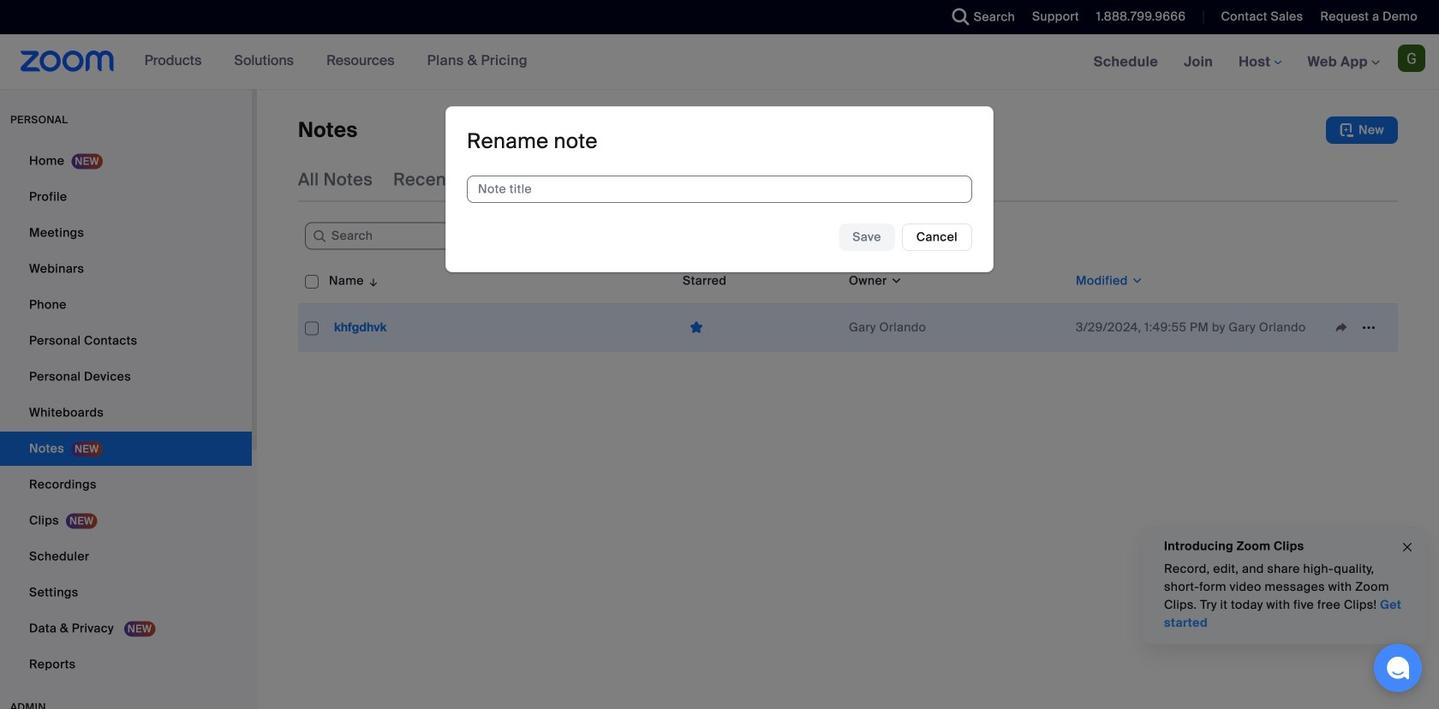 Task type: locate. For each thing, give the bounding box(es) containing it.
close image
[[1401, 538, 1414, 557]]

dialog
[[446, 106, 994, 273]]

banner
[[0, 34, 1439, 90]]

application
[[298, 259, 1398, 352], [683, 314, 835, 341]]

arrow down image
[[364, 271, 380, 291]]

heading
[[467, 128, 598, 155]]

open chat image
[[1386, 656, 1410, 680]]



Task type: describe. For each thing, give the bounding box(es) containing it.
personal menu menu
[[0, 144, 252, 684]]

Search text field
[[305, 223, 528, 250]]

product information navigation
[[132, 34, 541, 89]]

tabs of all notes page tab list
[[298, 158, 847, 202]]

Note title text field
[[467, 176, 972, 203]]

meetings navigation
[[1081, 34, 1439, 90]]



Task type: vqa. For each thing, say whether or not it's contained in the screenshot.
arrow down image
yes



